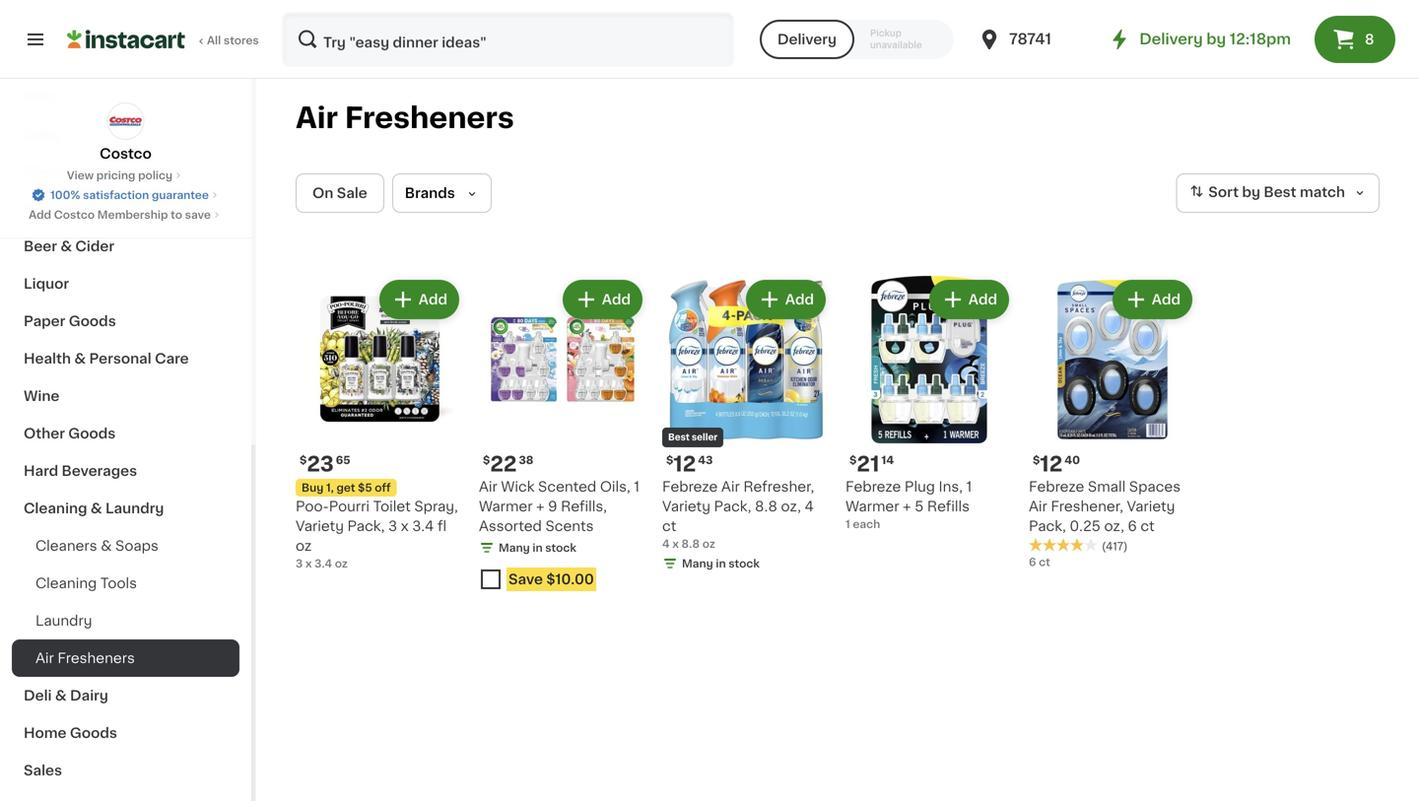 Task type: describe. For each thing, give the bounding box(es) containing it.
0 vertical spatial 4
[[805, 500, 814, 513]]

laundry link
[[12, 602, 239, 640]]

8 button
[[1315, 16, 1396, 63]]

21
[[857, 454, 880, 475]]

on
[[312, 186, 333, 200]]

cleaners & soaps link
[[12, 527, 239, 565]]

costco logo image
[[107, 102, 144, 140]]

scented
[[538, 480, 597, 494]]

add for febreze air refresher, variety pack, 8.8 oz, 4 ct
[[785, 293, 814, 307]]

warmer inside air wick scented oils, 1 warmer + 9 refills, assorted scents
[[479, 500, 533, 513]]

costco link
[[100, 102, 152, 164]]

care
[[155, 352, 189, 366]]

sale
[[337, 186, 367, 200]]

8
[[1365, 33, 1374, 46]]

x inside febreze air refresher, variety pack, 8.8 oz, 4 ct 4 x 8.8 oz
[[672, 539, 679, 549]]

deli
[[24, 689, 52, 703]]

$5
[[358, 482, 372, 493]]

spray,
[[414, 500, 458, 513]]

$ for $ 12 40
[[1033, 455, 1040, 466]]

43
[[698, 455, 713, 466]]

refills,
[[561, 500, 607, 513]]

1 horizontal spatial fresheners
[[345, 104, 514, 132]]

health & personal care link
[[12, 340, 239, 377]]

best for best seller
[[668, 433, 690, 442]]

0 horizontal spatial x
[[305, 558, 312, 569]]

best for best match
[[1264, 185, 1297, 199]]

1 horizontal spatial costco
[[100, 147, 152, 161]]

hard beverages link
[[12, 452, 239, 490]]

floral
[[24, 165, 63, 178]]

ct inside febreze small spaces air freshener, variety pack, 0.25 oz, 6 ct
[[1141, 519, 1155, 533]]

add costco membership to save link
[[29, 207, 223, 223]]

& for cleaners
[[101, 539, 112, 553]]

cider
[[75, 239, 114, 253]]

product group containing 21
[[846, 276, 1013, 532]]

0 horizontal spatial 3.4
[[315, 558, 332, 569]]

12 for $ 12 40
[[1040, 454, 1063, 475]]

all stores
[[207, 35, 259, 46]]

poo-pourri toilet spray, variety pack, 3 x 3.4 fl oz 3 x 3.4 oz
[[296, 500, 458, 569]]

instacart logo image
[[67, 28, 185, 51]]

delivery by 12:18pm
[[1139, 32, 1291, 46]]

1 vertical spatial 4
[[662, 539, 670, 549]]

save $10.00
[[509, 573, 594, 586]]

soaps
[[115, 539, 159, 553]]

best match
[[1264, 185, 1345, 199]]

air wick scented oils, 1 warmer + 9 refills, assorted scents
[[479, 480, 640, 533]]

Best match Sort by field
[[1176, 173, 1380, 213]]

policy
[[138, 170, 173, 181]]

+ inside febreze plug ins, 1 warmer + 5 refills 1 each
[[903, 500, 911, 513]]

2 add button from the left
[[564, 282, 641, 317]]

wine
[[24, 389, 60, 403]]

$ for $ 12 43
[[666, 455, 673, 466]]

6 inside febreze small spaces air freshener, variety pack, 0.25 oz, 6 ct
[[1128, 519, 1137, 533]]

membership
[[97, 209, 168, 220]]

78741
[[1009, 32, 1051, 46]]

5 product group from the left
[[1029, 276, 1196, 570]]

12 for $ 12 43
[[673, 454, 696, 475]]

0 vertical spatial 3.4
[[412, 519, 434, 533]]

floral link
[[12, 153, 239, 190]]

brands
[[405, 186, 455, 200]]

stores
[[224, 35, 259, 46]]

paper
[[24, 314, 65, 328]]

spaces
[[1129, 480, 1181, 494]]

variety inside poo-pourri toilet spray, variety pack, 3 x 3.4 fl oz 3 x 3.4 oz
[[296, 519, 344, 533]]

& for health
[[74, 352, 86, 366]]

add for febreze plug ins, 1 warmer + 5 refills
[[969, 293, 997, 307]]

0 vertical spatial laundry
[[105, 502, 164, 515]]

deli & dairy link
[[12, 677, 239, 715]]

home
[[24, 726, 67, 740]]

variety inside febreze small spaces air freshener, variety pack, 0.25 oz, 6 ct
[[1127, 500, 1175, 513]]

22
[[490, 454, 517, 475]]

home goods link
[[12, 715, 239, 752]]

pourri
[[329, 500, 370, 513]]

hard beverages
[[24, 464, 137, 478]]

0.25
[[1070, 519, 1101, 533]]

goods for paper goods
[[69, 314, 116, 328]]

1 horizontal spatial many
[[682, 558, 713, 569]]

delivery by 12:18pm link
[[1108, 28, 1291, 51]]

ct inside febreze air refresher, variety pack, 8.8 oz, 4 ct 4 x 8.8 oz
[[662, 519, 676, 533]]

& for cleaning
[[91, 502, 102, 515]]

best seller
[[668, 433, 718, 442]]

beer
[[24, 239, 57, 253]]

add button for $ 12 40
[[1114, 282, 1191, 317]]

sales link
[[12, 752, 239, 789]]

match
[[1300, 185, 1345, 199]]

100% satisfaction guarantee
[[50, 190, 209, 201]]

air fresheners link
[[12, 640, 239, 677]]

toilet
[[373, 500, 411, 513]]

on sale
[[312, 186, 367, 200]]

air inside febreze small spaces air freshener, variety pack, 0.25 oz, 6 ct
[[1029, 500, 1047, 513]]

1,
[[326, 482, 334, 493]]

air inside air wick scented oils, 1 warmer + 9 refills, assorted scents
[[479, 480, 498, 494]]

febreze small spaces air freshener, variety pack, 0.25 oz, 6 ct
[[1029, 480, 1181, 533]]

add costco membership to save
[[29, 209, 211, 220]]

cleaning & laundry link
[[12, 490, 239, 527]]

add button for $ 21 14
[[931, 282, 1007, 317]]

1 vertical spatial in
[[716, 558, 726, 569]]

1 vertical spatial 3
[[296, 558, 303, 569]]

beer & cider link
[[12, 228, 239, 265]]

1 vertical spatial laundry
[[35, 614, 92, 628]]

electronics link
[[12, 190, 239, 228]]

$ 12 40
[[1033, 454, 1080, 475]]

wick
[[501, 480, 535, 494]]

on sale button
[[296, 173, 384, 213]]

other goods link
[[12, 415, 239, 452]]

9
[[548, 500, 557, 513]]

oz, inside febreze air refresher, variety pack, 8.8 oz, 4 ct 4 x 8.8 oz
[[781, 500, 801, 513]]

by for delivery
[[1207, 32, 1226, 46]]

cleaning for cleaning tools
[[35, 577, 97, 590]]

assorted
[[479, 519, 542, 533]]

cleaning for cleaning & laundry
[[24, 502, 87, 515]]

38
[[519, 455, 534, 466]]

add button for $ 12 43
[[748, 282, 824, 317]]

sort
[[1209, 185, 1239, 199]]

delivery for delivery by 12:18pm
[[1139, 32, 1203, 46]]

cleaners & soaps
[[35, 539, 159, 553]]

beer & cider
[[24, 239, 114, 253]]

0 vertical spatial stock
[[545, 543, 576, 553]]

14
[[882, 455, 894, 466]]

6 ct
[[1029, 557, 1050, 568]]

0 horizontal spatial many
[[499, 543, 530, 553]]

liquor link
[[12, 265, 239, 303]]



Task type: locate. For each thing, give the bounding box(es) containing it.
pets
[[24, 90, 56, 103]]

$
[[300, 455, 307, 466], [483, 455, 490, 466], [666, 455, 673, 466], [850, 455, 857, 466], [1033, 455, 1040, 466]]

buy
[[302, 482, 324, 493]]

fresheners up dairy
[[58, 651, 135, 665]]

home goods
[[24, 726, 117, 740]]

2 febreze from the left
[[846, 480, 901, 494]]

3.4 down poo-
[[315, 558, 332, 569]]

0 horizontal spatial many in stock
[[499, 543, 576, 553]]

air fresheners up brands
[[296, 104, 514, 132]]

1 horizontal spatial 3
[[388, 519, 397, 533]]

0 vertical spatial fresheners
[[345, 104, 514, 132]]

2 horizontal spatial variety
[[1127, 500, 1175, 513]]

1 add button from the left
[[381, 282, 457, 317]]

3 $ from the left
[[666, 455, 673, 466]]

oz down poo-
[[296, 539, 312, 553]]

add for febreze small spaces air freshener, variety pack, 0.25 oz, 6 ct
[[1152, 293, 1181, 307]]

febreze inside febreze small spaces air freshener, variety pack, 0.25 oz, 6 ct
[[1029, 480, 1084, 494]]

beverages
[[62, 464, 137, 478]]

3.4 left fl
[[412, 519, 434, 533]]

air fresheners up dairy
[[35, 651, 135, 665]]

0 horizontal spatial in
[[533, 543, 543, 553]]

0 vertical spatial 8.8
[[755, 500, 778, 513]]

& right beer
[[60, 239, 72, 253]]

febreze inside febreze plug ins, 1 warmer + 5 refills 1 each
[[846, 480, 901, 494]]

0 vertical spatial air fresheners
[[296, 104, 514, 132]]

1 horizontal spatial variety
[[662, 500, 711, 513]]

add
[[29, 209, 51, 220], [419, 293, 447, 307], [602, 293, 631, 307], [785, 293, 814, 307], [969, 293, 997, 307], [1152, 293, 1181, 307]]

1 horizontal spatial ct
[[1039, 557, 1050, 568]]

health & personal care
[[24, 352, 189, 366]]

Search field
[[284, 14, 732, 65]]

x down $ 12 43
[[672, 539, 679, 549]]

2 product group from the left
[[479, 276, 647, 599]]

1 left the each on the bottom right of page
[[846, 519, 850, 530]]

cleaning down cleaners
[[35, 577, 97, 590]]

1 horizontal spatial febreze
[[846, 480, 901, 494]]

1 horizontal spatial 8.8
[[755, 500, 778, 513]]

5
[[915, 500, 924, 513]]

8.8 down refresher,
[[755, 500, 778, 513]]

0 horizontal spatial 12
[[673, 454, 696, 475]]

& up cleaners & soaps
[[91, 502, 102, 515]]

40
[[1065, 455, 1080, 466]]

warmer up assorted
[[479, 500, 533, 513]]

many down febreze air refresher, variety pack, 8.8 oz, 4 ct 4 x 8.8 oz
[[682, 558, 713, 569]]

best inside field
[[1264, 185, 1297, 199]]

each
[[853, 519, 880, 530]]

1 horizontal spatial 6
[[1128, 519, 1137, 533]]

0 horizontal spatial oz
[[296, 539, 312, 553]]

1 vertical spatial oz,
[[1104, 519, 1124, 533]]

0 vertical spatial costco
[[100, 147, 152, 161]]

$ inside $ 12 43
[[666, 455, 673, 466]]

in down febreze air refresher, variety pack, 8.8 oz, 4 ct 4 x 8.8 oz
[[716, 558, 726, 569]]

2 horizontal spatial x
[[672, 539, 679, 549]]

1 vertical spatial 8.8
[[682, 539, 700, 549]]

$ left "38"
[[483, 455, 490, 466]]

delivery inside delivery button
[[777, 33, 837, 46]]

paper goods
[[24, 314, 116, 328]]

1 vertical spatial by
[[1242, 185, 1260, 199]]

air up on in the top left of the page
[[296, 104, 338, 132]]

cleaning
[[24, 502, 87, 515], [35, 577, 97, 590]]

air down $ 12 40
[[1029, 500, 1047, 513]]

tools
[[100, 577, 137, 590]]

1 horizontal spatial oz,
[[1104, 519, 1124, 533]]

air up deli
[[35, 651, 54, 665]]

by left 12:18pm
[[1207, 32, 1226, 46]]

stock
[[545, 543, 576, 553], [729, 558, 760, 569]]

delivery button
[[760, 20, 854, 59]]

oz, up (417)
[[1104, 519, 1124, 533]]

100%
[[50, 190, 80, 201]]

0 horizontal spatial fresheners
[[58, 651, 135, 665]]

1 vertical spatial cleaning
[[35, 577, 97, 590]]

0 horizontal spatial 1
[[634, 480, 640, 494]]

health
[[24, 352, 71, 366]]

$ inside $ 12 40
[[1033, 455, 1040, 466]]

ct
[[662, 519, 676, 533], [1141, 519, 1155, 533], [1039, 557, 1050, 568]]

add for poo-pourri toilet spray, variety pack, 3 x 3.4 fl oz
[[419, 293, 447, 307]]

by for sort
[[1242, 185, 1260, 199]]

(417)
[[1102, 541, 1128, 552]]

None search field
[[282, 12, 734, 67]]

goods down dairy
[[70, 726, 117, 740]]

0 vertical spatial 6
[[1128, 519, 1137, 533]]

1 vertical spatial 3.4
[[315, 558, 332, 569]]

stock down febreze air refresher, variety pack, 8.8 oz, 4 ct 4 x 8.8 oz
[[729, 558, 760, 569]]

0 vertical spatial many
[[499, 543, 530, 553]]

& for deli
[[55, 689, 67, 703]]

1 right 'ins,'
[[966, 480, 972, 494]]

1 + from the left
[[536, 500, 545, 513]]

5 $ from the left
[[1033, 455, 1040, 466]]

1 warmer from the left
[[479, 500, 533, 513]]

& for beer
[[60, 239, 72, 253]]

1 vertical spatial 6
[[1029, 557, 1036, 568]]

0 horizontal spatial air fresheners
[[35, 651, 135, 665]]

$ inside $ 22 38
[[483, 455, 490, 466]]

1 vertical spatial costco
[[54, 209, 95, 220]]

laundry
[[105, 502, 164, 515], [35, 614, 92, 628]]

best left match
[[1264, 185, 1297, 199]]

2 12 from the left
[[1040, 454, 1063, 475]]

goods
[[69, 314, 116, 328], [68, 427, 116, 441], [70, 726, 117, 740]]

pack, up 6 ct
[[1029, 519, 1066, 533]]

1 horizontal spatial laundry
[[105, 502, 164, 515]]

1 horizontal spatial warmer
[[846, 500, 899, 513]]

x down toilet
[[401, 519, 409, 533]]

0 horizontal spatial warmer
[[479, 500, 533, 513]]

1 horizontal spatial 4
[[805, 500, 814, 513]]

hard
[[24, 464, 58, 478]]

+ left 5
[[903, 500, 911, 513]]

8.8 down $ 12 43
[[682, 539, 700, 549]]

0 horizontal spatial delivery
[[777, 33, 837, 46]]

1 horizontal spatial pack,
[[714, 500, 751, 513]]

1 horizontal spatial oz
[[335, 558, 348, 569]]

laundry down cleaning tools
[[35, 614, 92, 628]]

many in stock down febreze air refresher, variety pack, 8.8 oz, 4 ct 4 x 8.8 oz
[[682, 558, 760, 569]]

& right health
[[74, 352, 86, 366]]

$ inside $ 23 65
[[300, 455, 307, 466]]

0 horizontal spatial ct
[[662, 519, 676, 533]]

0 vertical spatial 3
[[388, 519, 397, 533]]

save
[[509, 573, 543, 586]]

oz, down refresher,
[[781, 500, 801, 513]]

0 vertical spatial many in stock
[[499, 543, 576, 553]]

0 horizontal spatial pack,
[[347, 519, 385, 533]]

oz inside febreze air refresher, variety pack, 8.8 oz, 4 ct 4 x 8.8 oz
[[702, 539, 715, 549]]

12 left 43 at the bottom of page
[[673, 454, 696, 475]]

cleaning tools
[[35, 577, 137, 590]]

deli & dairy
[[24, 689, 108, 703]]

& right deli
[[55, 689, 67, 703]]

3 product group from the left
[[662, 276, 830, 576]]

febreze air refresher, variety pack, 8.8 oz, 4 ct 4 x 8.8 oz
[[662, 480, 814, 549]]

$ down best seller
[[666, 455, 673, 466]]

3.4
[[412, 519, 434, 533], [315, 558, 332, 569]]

pack, inside febreze air refresher, variety pack, 8.8 oz, 4 ct 4 x 8.8 oz
[[714, 500, 751, 513]]

air down 22
[[479, 480, 498, 494]]

0 vertical spatial in
[[533, 543, 543, 553]]

cleaning inside "link"
[[35, 577, 97, 590]]

product group
[[296, 276, 463, 572], [479, 276, 647, 599], [662, 276, 830, 576], [846, 276, 1013, 532], [1029, 276, 1196, 570]]

best left the seller
[[668, 433, 690, 442]]

0 vertical spatial oz,
[[781, 500, 801, 513]]

2 horizontal spatial oz
[[702, 539, 715, 549]]

guarantee
[[152, 190, 209, 201]]

0 horizontal spatial costco
[[54, 209, 95, 220]]

x
[[401, 519, 409, 533], [672, 539, 679, 549], [305, 558, 312, 569]]

goods up health & personal care
[[69, 314, 116, 328]]

service type group
[[760, 20, 954, 59]]

1 horizontal spatial x
[[401, 519, 409, 533]]

pack, inside febreze small spaces air freshener, variety pack, 0.25 oz, 6 ct
[[1029, 519, 1066, 533]]

6 down febreze small spaces air freshener, variety pack, 0.25 oz, 6 ct
[[1029, 557, 1036, 568]]

1 horizontal spatial 3.4
[[412, 519, 434, 533]]

laundry up soaps
[[105, 502, 164, 515]]

0 vertical spatial cleaning
[[24, 502, 87, 515]]

scents
[[545, 519, 594, 533]]

2 $ from the left
[[483, 455, 490, 466]]

febreze down $ 12 43
[[662, 480, 718, 494]]

$ for $ 23 65
[[300, 455, 307, 466]]

2 horizontal spatial 1
[[966, 480, 972, 494]]

warmer inside febreze plug ins, 1 warmer + 5 refills 1 each
[[846, 500, 899, 513]]

plug
[[905, 480, 935, 494]]

0 horizontal spatial 4
[[662, 539, 670, 549]]

1 vertical spatial x
[[672, 539, 679, 549]]

1 horizontal spatial stock
[[729, 558, 760, 569]]

+ inside air wick scented oils, 1 warmer + 9 refills, assorted scents
[[536, 500, 545, 513]]

get
[[337, 482, 355, 493]]

0 horizontal spatial laundry
[[35, 614, 92, 628]]

1 vertical spatial stock
[[729, 558, 760, 569]]

refresher,
[[743, 480, 814, 494]]

1 horizontal spatial in
[[716, 558, 726, 569]]

many in stock up save
[[499, 543, 576, 553]]

1 vertical spatial air fresheners
[[35, 651, 135, 665]]

dairy
[[70, 689, 108, 703]]

2 vertical spatial goods
[[70, 726, 117, 740]]

oz, inside febreze small spaces air freshener, variety pack, 0.25 oz, 6 ct
[[1104, 519, 1124, 533]]

$ 22 38
[[483, 454, 534, 475]]

1 horizontal spatial best
[[1264, 185, 1297, 199]]

$ left 40
[[1033, 455, 1040, 466]]

1 horizontal spatial delivery
[[1139, 32, 1203, 46]]

electronics
[[24, 202, 104, 216]]

fresheners up brands
[[345, 104, 514, 132]]

pack,
[[714, 500, 751, 513], [347, 519, 385, 533], [1029, 519, 1066, 533]]

cleaning tools link
[[12, 565, 239, 602]]

1 febreze from the left
[[662, 480, 718, 494]]

$ left 14
[[850, 455, 857, 466]]

1 vertical spatial many in stock
[[682, 558, 760, 569]]

variety down spaces
[[1127, 500, 1175, 513]]

ct down febreze small spaces air freshener, variety pack, 0.25 oz, 6 ct
[[1039, 557, 1050, 568]]

stock down the scents
[[545, 543, 576, 553]]

0 vertical spatial by
[[1207, 32, 1226, 46]]

1 $ from the left
[[300, 455, 307, 466]]

0 horizontal spatial stock
[[545, 543, 576, 553]]

0 horizontal spatial 8.8
[[682, 539, 700, 549]]

all stores link
[[67, 12, 260, 67]]

1 horizontal spatial air fresheners
[[296, 104, 514, 132]]

fl
[[438, 519, 447, 533]]

3 down toilet
[[388, 519, 397, 533]]

view pricing policy
[[67, 170, 173, 181]]

costco
[[100, 147, 152, 161], [54, 209, 95, 220]]

costco down "100%"
[[54, 209, 95, 220]]

liquor
[[24, 277, 69, 291]]

variety
[[662, 500, 711, 513], [1127, 500, 1175, 513], [296, 519, 344, 533]]

satisfaction
[[83, 190, 149, 201]]

0 horizontal spatial +
[[536, 500, 545, 513]]

seller
[[692, 433, 718, 442]]

4 down refresher,
[[805, 500, 814, 513]]

febreze for freshener,
[[1029, 480, 1084, 494]]

cleaning up cleaners
[[24, 502, 87, 515]]

+ left '9'
[[536, 500, 545, 513]]

view
[[67, 170, 94, 181]]

1 vertical spatial best
[[668, 433, 690, 442]]

1 horizontal spatial +
[[903, 500, 911, 513]]

baby
[[24, 127, 61, 141]]

febreze for warmer
[[846, 480, 901, 494]]

febreze plug ins, 1 warmer + 5 refills 1 each
[[846, 480, 972, 530]]

delivery inside "delivery by 12:18pm" link
[[1139, 32, 1203, 46]]

ct down $ 12 43
[[662, 519, 676, 533]]

febreze inside febreze air refresher, variety pack, 8.8 oz, 4 ct 4 x 8.8 oz
[[662, 480, 718, 494]]

0 vertical spatial x
[[401, 519, 409, 533]]

off
[[375, 482, 391, 493]]

0 horizontal spatial by
[[1207, 32, 1226, 46]]

4 add button from the left
[[931, 282, 1007, 317]]

0 horizontal spatial best
[[668, 433, 690, 442]]

1 horizontal spatial many in stock
[[682, 558, 760, 569]]

oz down pourri
[[335, 558, 348, 569]]

0 horizontal spatial 3
[[296, 558, 303, 569]]

sales
[[24, 764, 62, 778]]

$ 12 43
[[666, 454, 713, 475]]

4 product group from the left
[[846, 276, 1013, 532]]

3 add button from the left
[[748, 282, 824, 317]]

delivery for delivery
[[777, 33, 837, 46]]

$ for $ 22 38
[[483, 455, 490, 466]]

costco up view pricing policy link
[[100, 147, 152, 161]]

$ inside $ 21 14
[[850, 455, 857, 466]]

0 vertical spatial best
[[1264, 185, 1297, 199]]

1 product group from the left
[[296, 276, 463, 572]]

1 horizontal spatial by
[[1242, 185, 1260, 199]]

1 horizontal spatial 1
[[846, 519, 850, 530]]

2 horizontal spatial febreze
[[1029, 480, 1084, 494]]

2 horizontal spatial pack,
[[1029, 519, 1066, 533]]

goods for other goods
[[68, 427, 116, 441]]

2 vertical spatial x
[[305, 558, 312, 569]]

many
[[499, 543, 530, 553], [682, 558, 713, 569]]

variety inside febreze air refresher, variety pack, 8.8 oz, 4 ct 4 x 8.8 oz
[[662, 500, 711, 513]]

1 inside air wick scented oils, 1 warmer + 9 refills, assorted scents
[[634, 480, 640, 494]]

2 + from the left
[[903, 500, 911, 513]]

poo-
[[296, 500, 329, 513]]

ct down spaces
[[1141, 519, 1155, 533]]

3 down poo-
[[296, 558, 303, 569]]

3 febreze from the left
[[1029, 480, 1084, 494]]

2 horizontal spatial ct
[[1141, 519, 1155, 533]]

oz down $ 12 43
[[702, 539, 715, 549]]

oz,
[[781, 500, 801, 513], [1104, 519, 1124, 533]]

0 horizontal spatial oz,
[[781, 500, 801, 513]]

product group containing 22
[[479, 276, 647, 599]]

pets link
[[12, 78, 239, 115]]

baby link
[[12, 115, 239, 153]]

febreze for pack,
[[662, 480, 718, 494]]

12:18pm
[[1230, 32, 1291, 46]]

in up save
[[533, 543, 543, 553]]

delivery
[[1139, 32, 1203, 46], [777, 33, 837, 46]]

1 12 from the left
[[673, 454, 696, 475]]

by inside field
[[1242, 185, 1260, 199]]

2 warmer from the left
[[846, 500, 899, 513]]

febreze down $ 21 14
[[846, 480, 901, 494]]

0 horizontal spatial 6
[[1029, 557, 1036, 568]]

pack, down refresher,
[[714, 500, 751, 513]]

pack, inside poo-pourri toilet spray, variety pack, 3 x 3.4 fl oz 3 x 3.4 oz
[[347, 519, 385, 533]]

other goods
[[24, 427, 116, 441]]

air inside febreze air refresher, variety pack, 8.8 oz, 4 ct 4 x 8.8 oz
[[721, 480, 740, 494]]

0 vertical spatial goods
[[69, 314, 116, 328]]

many in stock
[[499, 543, 576, 553], [682, 558, 760, 569]]

& left soaps
[[101, 539, 112, 553]]

100% satisfaction guarantee button
[[31, 183, 221, 203]]

4 down $ 12 43
[[662, 539, 670, 549]]

many down assorted
[[499, 543, 530, 553]]

warmer up the each on the bottom right of page
[[846, 500, 899, 513]]

air left refresher,
[[721, 480, 740, 494]]

$ up 'buy'
[[300, 455, 307, 466]]

view pricing policy link
[[67, 168, 184, 183]]

febreze down $ 12 40
[[1029, 480, 1084, 494]]

1 vertical spatial many
[[682, 558, 713, 569]]

x down poo-
[[305, 558, 312, 569]]

goods for home goods
[[70, 726, 117, 740]]

paper goods link
[[12, 303, 239, 340]]

freshener,
[[1051, 500, 1123, 513]]

$ for $ 21 14
[[850, 455, 857, 466]]

5 add button from the left
[[1114, 282, 1191, 317]]

12 left 40
[[1040, 454, 1063, 475]]

save $10.00 button
[[479, 564, 647, 599]]

pack, down pourri
[[347, 519, 385, 533]]

by right sort
[[1242, 185, 1260, 199]]

4 $ from the left
[[850, 455, 857, 466]]

product group containing 23
[[296, 276, 463, 572]]

0 horizontal spatial febreze
[[662, 480, 718, 494]]

variety down poo-
[[296, 519, 344, 533]]

$ 23 65
[[300, 454, 350, 475]]

6 up (417)
[[1128, 519, 1137, 533]]

variety down $ 12 43
[[662, 500, 711, 513]]

0 horizontal spatial variety
[[296, 519, 344, 533]]

1 vertical spatial goods
[[68, 427, 116, 441]]

add button
[[381, 282, 457, 317], [564, 282, 641, 317], [748, 282, 824, 317], [931, 282, 1007, 317], [1114, 282, 1191, 317]]

1 right oils,
[[634, 480, 640, 494]]

1 horizontal spatial 12
[[1040, 454, 1063, 475]]

goods up beverages
[[68, 427, 116, 441]]



Task type: vqa. For each thing, say whether or not it's contained in the screenshot.
fourth $ from the right
yes



